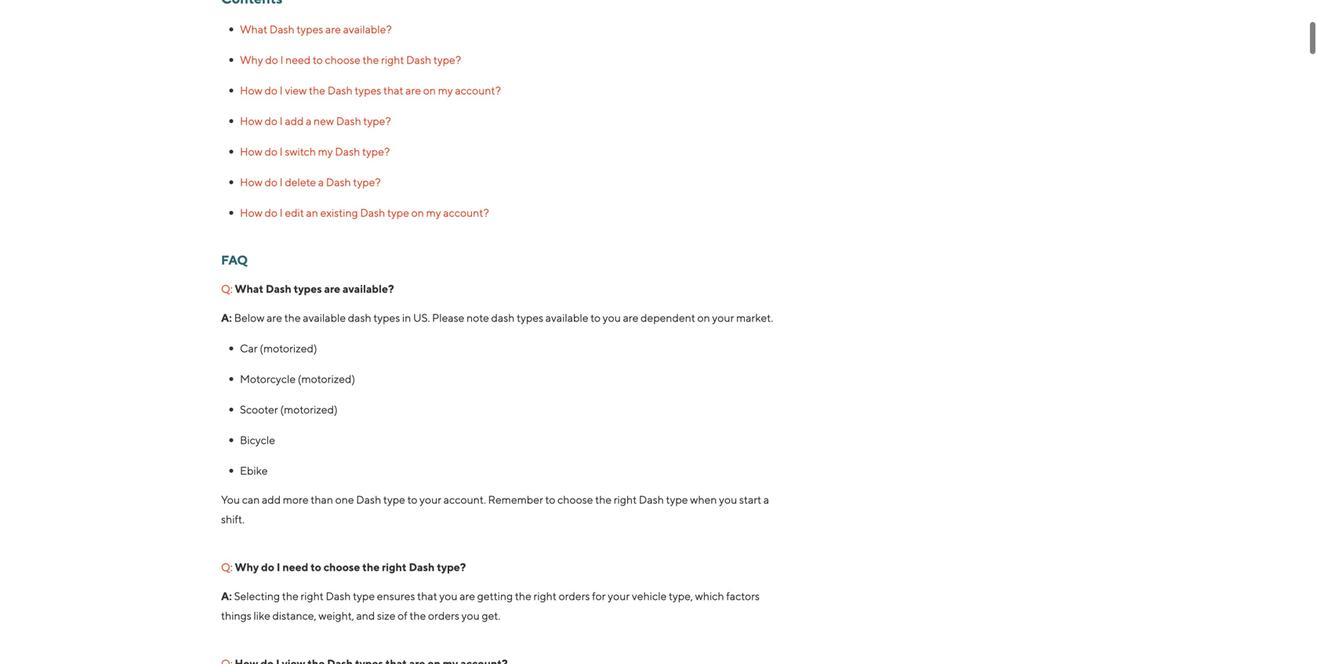 Task type: describe. For each thing, give the bounding box(es) containing it.
i for need
[[280, 53, 283, 66]]

q: for q: why do i need to choose the right dash type?
[[221, 561, 233, 574]]

(motorized) for motorcycle (motorized)
[[298, 372, 355, 385]]

the inside you can add more than one dash type to your account. remember to choose the right dash type when you start a shift.
[[595, 493, 612, 506]]

(motorized) for car (motorized)
[[260, 342, 317, 355]]

and
[[356, 609, 375, 622]]

1 vertical spatial available?
[[343, 282, 394, 295]]

q: for q: what dash types are available?
[[221, 282, 233, 295]]

motorcycle (motorized)
[[240, 372, 355, 385]]

new
[[314, 114, 334, 127]]

dash left when
[[639, 493, 664, 506]]

right right getting at bottom left
[[534, 590, 557, 603]]

how do i add a new dash type? link
[[240, 113, 391, 128]]

edit
[[285, 206, 304, 219]]

i for edit
[[280, 206, 283, 219]]

choose inside you can add more than one dash type to your account. remember to choose the right dash type when you start a shift.
[[558, 493, 593, 506]]

account.
[[444, 493, 486, 506]]

get.
[[482, 609, 501, 622]]

1 horizontal spatial orders
[[559, 590, 590, 603]]

you left getting at bottom left
[[439, 590, 458, 603]]

a: for a: below are the available dash types in us. please note dash types available to you are dependent on your market.
[[221, 311, 232, 324]]

q: link for q: what dash types are available?
[[221, 282, 233, 295]]

0 vertical spatial add
[[285, 114, 304, 127]]

ensures
[[377, 590, 415, 603]]

scooter
[[240, 403, 278, 416]]

how for how do i delete a dash type?
[[240, 176, 263, 189]]

getting
[[477, 590, 513, 603]]

how for how do i add a new dash type?
[[240, 114, 263, 127]]

dash up ensures
[[409, 561, 435, 574]]

a inside you can add more than one dash type to your account. remember to choose the right dash type when you start a shift.
[[764, 493, 769, 506]]

like
[[254, 609, 270, 622]]

1 vertical spatial what
[[235, 282, 264, 295]]

0 vertical spatial need
[[285, 53, 311, 66]]

types inside how do i view the dash types that are on my account? link
[[355, 84, 381, 97]]

dash down why do i need to choose the right dash type?
[[328, 84, 353, 97]]

delete
[[285, 176, 316, 189]]

dash up 'existing'
[[326, 176, 351, 189]]

in
[[402, 311, 411, 324]]

to down what dash types are available?
[[313, 53, 323, 66]]

0 vertical spatial what
[[240, 23, 267, 36]]

types inside what dash types are available? link
[[297, 23, 323, 36]]

a: below are the available dash types in us. please note dash types available to you are dependent on your market.
[[221, 311, 773, 324]]

when
[[690, 493, 717, 506]]

how for how do i view the dash types that are on my account?
[[240, 84, 263, 97]]

dash right new
[[336, 114, 361, 127]]

one
[[335, 493, 354, 506]]

i for view
[[280, 84, 283, 97]]

i for delete
[[280, 176, 283, 189]]

right inside you can add more than one dash type to your account. remember to choose the right dash type when you start a shift.
[[614, 493, 637, 506]]

are down why do i need to choose the right dash type?
[[406, 84, 421, 97]]

type left when
[[666, 493, 688, 506]]

2 available from the left
[[546, 311, 589, 324]]

a: for a:
[[221, 590, 234, 603]]

1 dash from the left
[[348, 311, 371, 324]]

how do i edit an existing dash type on my account?
[[240, 206, 489, 219]]

what dash types are available?
[[240, 23, 392, 36]]

1 vertical spatial on
[[411, 206, 424, 219]]

types right note
[[517, 311, 543, 324]]

you left dependent
[[603, 311, 621, 324]]

1 vertical spatial orders
[[428, 609, 459, 622]]

can
[[242, 493, 260, 506]]

how do i edit an existing dash type on my account? link
[[240, 205, 489, 220]]

that inside how do i view the dash types that are on my account? link
[[383, 84, 404, 97]]

do for add
[[265, 114, 278, 127]]

type inside selecting the right dash type ensures that you are getting the right orders for your vehicle type, which factors things like distance, weight, and size of the orders you get.
[[353, 590, 375, 603]]

distance,
[[272, 609, 316, 622]]

do for need
[[265, 53, 278, 66]]

how do i delete a dash type?
[[240, 176, 381, 189]]

are left dependent
[[623, 311, 639, 324]]

q: why do i need to choose the right dash type?
[[221, 561, 466, 574]]

your inside you can add more than one dash type to your account. remember to choose the right dash type when you start a shift.
[[420, 493, 442, 506]]

to right remember
[[545, 493, 555, 506]]

switch
[[285, 145, 316, 158]]

are inside selecting the right dash type ensures that you are getting the right orders for your vehicle type, which factors things like distance, weight, and size of the orders you get.
[[460, 590, 475, 603]]

dash up view
[[270, 23, 295, 36]]

dash right one
[[356, 493, 381, 506]]

dash right 'existing'
[[360, 206, 385, 219]]

view
[[285, 84, 307, 97]]

a for delete
[[318, 176, 324, 189]]

size
[[377, 609, 396, 622]]

more
[[283, 493, 309, 506]]

you inside you can add more than one dash type to your account. remember to choose the right dash type when you start a shift.
[[719, 493, 737, 506]]

selecting
[[234, 590, 280, 603]]

1 vertical spatial account?
[[443, 206, 489, 219]]

2 vertical spatial choose
[[324, 561, 360, 574]]



Task type: locate. For each thing, give the bounding box(es) containing it.
2 how from the top
[[240, 114, 263, 127]]

are down 'existing'
[[324, 282, 340, 295]]

0 horizontal spatial your
[[420, 493, 442, 506]]

are left getting at bottom left
[[460, 590, 475, 603]]

1 vertical spatial your
[[420, 493, 442, 506]]

1 vertical spatial why
[[235, 561, 259, 574]]

than
[[311, 493, 333, 506]]

do left delete
[[265, 176, 278, 189]]

0 vertical spatial q:
[[221, 282, 233, 295]]

do for delete
[[265, 176, 278, 189]]

why do i need to choose the right dash type?
[[240, 53, 461, 66]]

add right can
[[262, 493, 281, 506]]

that down why do i need to choose the right dash type?
[[383, 84, 404, 97]]

1 horizontal spatial available
[[546, 311, 589, 324]]

why down what dash types are available?
[[240, 53, 263, 66]]

5 how from the top
[[240, 206, 263, 219]]

orders
[[559, 590, 590, 603], [428, 609, 459, 622]]

how left view
[[240, 84, 263, 97]]

1 vertical spatial add
[[262, 493, 281, 506]]

car (motorized)
[[240, 342, 317, 355]]

q: link down faq on the left
[[221, 282, 233, 295]]

dash
[[348, 311, 371, 324], [491, 311, 515, 324]]

do inside how do i switch my dash type? 'link'
[[265, 145, 278, 158]]

an
[[306, 206, 318, 219]]

i left the edit
[[280, 206, 283, 219]]

q: down shift.
[[221, 561, 233, 574]]

2 vertical spatial a
[[764, 493, 769, 506]]

available? down 'how do i edit an existing dash type on my account?'
[[343, 282, 394, 295]]

0 vertical spatial account?
[[455, 84, 501, 97]]

0 vertical spatial available?
[[343, 23, 392, 36]]

types
[[297, 23, 323, 36], [355, 84, 381, 97], [294, 282, 322, 295], [373, 311, 400, 324], [517, 311, 543, 324]]

us.
[[413, 311, 430, 324]]

what
[[240, 23, 267, 36], [235, 282, 264, 295]]

0 vertical spatial on
[[423, 84, 436, 97]]

need up distance,
[[283, 561, 308, 574]]

how do i add a new dash type?
[[240, 114, 391, 127]]

to left dependent
[[591, 311, 601, 324]]

type? inside 'link'
[[362, 145, 390, 158]]

how do i view the dash types that are on my account? link
[[240, 82, 501, 97]]

shift.
[[221, 513, 245, 526]]

motorcycle
[[240, 372, 296, 385]]

i
[[280, 53, 283, 66], [280, 84, 283, 97], [280, 114, 283, 127], [280, 145, 283, 158], [280, 176, 283, 189], [280, 206, 283, 219], [277, 561, 280, 574]]

that inside selecting the right dash type ensures that you are getting the right orders for your vehicle type, which factors things like distance, weight, and size of the orders you get.
[[417, 590, 437, 603]]

do for view
[[265, 84, 278, 97]]

2 q: from the top
[[221, 561, 233, 574]]

1 a: from the top
[[221, 311, 232, 324]]

to
[[313, 53, 323, 66], [591, 311, 601, 324], [407, 493, 418, 506], [545, 493, 555, 506], [311, 561, 321, 574]]

faq
[[221, 252, 248, 267]]

you left the start
[[719, 493, 737, 506]]

note
[[467, 311, 489, 324]]

dash inside selecting the right dash type ensures that you are getting the right orders for your vehicle type, which factors things like distance, weight, and size of the orders you get.
[[326, 590, 351, 603]]

0 vertical spatial choose
[[325, 53, 361, 66]]

how left delete
[[240, 176, 263, 189]]

(motorized) for scooter (motorized)
[[280, 403, 338, 416]]

do inside the how do i edit an existing dash type on my account? link
[[265, 206, 278, 219]]

what dash types are available? link
[[240, 21, 392, 36]]

do left switch
[[265, 145, 278, 158]]

market.
[[736, 311, 773, 324]]

for
[[592, 590, 606, 603]]

my inside how do i switch my dash type? 'link'
[[318, 145, 333, 158]]

dash up weight,
[[326, 590, 351, 603]]

i left view
[[280, 84, 283, 97]]

q: down faq on the left
[[221, 282, 233, 295]]

dash up how do i view the dash types that are on my account? link
[[406, 53, 431, 66]]

i inside how do i switch my dash type? 'link'
[[280, 145, 283, 158]]

(motorized) down motorcycle (motorized) at the left
[[280, 403, 338, 416]]

q: link for q: why do i need to choose the right dash type?
[[221, 561, 235, 574]]

start
[[739, 493, 762, 506]]

how for how do i edit an existing dash type on my account?
[[240, 206, 263, 219]]

why up "selecting"
[[235, 561, 259, 574]]

add left new
[[285, 114, 304, 127]]

please
[[432, 311, 465, 324]]

1 available from the left
[[303, 311, 346, 324]]

a
[[306, 114, 312, 127], [318, 176, 324, 189], [764, 493, 769, 506]]

0 vertical spatial why
[[240, 53, 263, 66]]

right left when
[[614, 493, 637, 506]]

0 horizontal spatial orders
[[428, 609, 459, 622]]

are right below
[[267, 311, 282, 324]]

1 vertical spatial q:
[[221, 561, 233, 574]]

1 horizontal spatial add
[[285, 114, 304, 127]]

do for switch
[[265, 145, 278, 158]]

1 vertical spatial a
[[318, 176, 324, 189]]

0 horizontal spatial dash
[[348, 311, 371, 324]]

1 q: link from the top
[[221, 282, 233, 295]]

i left delete
[[280, 176, 283, 189]]

car
[[240, 342, 258, 355]]

do inside how do i delete a dash type? link
[[265, 176, 278, 189]]

dash left in
[[348, 311, 371, 324]]

are up why do i need to choose the right dash type? link
[[325, 23, 341, 36]]

2 vertical spatial your
[[608, 590, 630, 603]]

a for add
[[306, 114, 312, 127]]

you can add more than one dash type to your account. remember to choose the right dash type when you start a shift.
[[221, 493, 769, 526]]

are
[[325, 23, 341, 36], [406, 84, 421, 97], [324, 282, 340, 295], [267, 311, 282, 324], [623, 311, 639, 324], [460, 590, 475, 603]]

a: up things
[[221, 590, 234, 603]]

do left new
[[265, 114, 278, 127]]

your right for
[[608, 590, 630, 603]]

right up distance,
[[301, 590, 324, 603]]

type
[[387, 206, 409, 219], [383, 493, 405, 506], [666, 493, 688, 506], [353, 590, 375, 603]]

types up car (motorized)
[[294, 282, 322, 295]]

0 horizontal spatial that
[[383, 84, 404, 97]]

choose up weight,
[[324, 561, 360, 574]]

how left switch
[[240, 145, 263, 158]]

types left in
[[373, 311, 400, 324]]

why
[[240, 53, 263, 66], [235, 561, 259, 574]]

do down what dash types are available?
[[265, 53, 278, 66]]

q:
[[221, 282, 233, 295], [221, 561, 233, 574]]

0 horizontal spatial available
[[303, 311, 346, 324]]

available?
[[343, 23, 392, 36], [343, 282, 394, 295]]

type up and
[[353, 590, 375, 603]]

below
[[234, 311, 265, 324]]

choose right remember
[[558, 493, 593, 506]]

bicycle
[[240, 434, 275, 447]]

2 q: link from the top
[[221, 561, 235, 574]]

how left the edit
[[240, 206, 263, 219]]

dash
[[270, 23, 295, 36], [406, 53, 431, 66], [328, 84, 353, 97], [336, 114, 361, 127], [335, 145, 360, 158], [326, 176, 351, 189], [360, 206, 385, 219], [266, 282, 292, 295], [356, 493, 381, 506], [639, 493, 664, 506], [409, 561, 435, 574], [326, 590, 351, 603]]

1 vertical spatial that
[[417, 590, 437, 603]]

how do i switch my dash type? link
[[240, 143, 390, 158]]

2 vertical spatial on
[[697, 311, 710, 324]]

my inside how do i view the dash types that are on my account? link
[[438, 84, 453, 97]]

why do i need to choose the right dash type? link
[[240, 52, 461, 67]]

orders right of
[[428, 609, 459, 622]]

0 vertical spatial my
[[438, 84, 453, 97]]

your inside selecting the right dash type ensures that you are getting the right orders for your vehicle type, which factors things like distance, weight, and size of the orders you get.
[[608, 590, 630, 603]]

ebike
[[240, 464, 268, 477]]

remember
[[488, 493, 543, 506]]

orders left for
[[559, 590, 590, 603]]

2 a: from the top
[[221, 590, 234, 603]]

type right 'existing'
[[387, 206, 409, 219]]

do up "selecting"
[[261, 561, 274, 574]]

2 horizontal spatial your
[[712, 311, 734, 324]]

that right ensures
[[417, 590, 437, 603]]

account?
[[455, 84, 501, 97], [443, 206, 489, 219]]

add inside you can add more than one dash type to your account. remember to choose the right dash type when you start a shift.
[[262, 493, 281, 506]]

add
[[285, 114, 304, 127], [262, 493, 281, 506]]

right up ensures
[[382, 561, 407, 574]]

(motorized) up motorcycle (motorized) at the left
[[260, 342, 317, 355]]

2 dash from the left
[[491, 311, 515, 324]]

0 vertical spatial that
[[383, 84, 404, 97]]

type?
[[433, 53, 461, 66], [363, 114, 391, 127], [362, 145, 390, 158], [353, 176, 381, 189], [437, 561, 466, 574]]

i for switch
[[280, 145, 283, 158]]

types up why do i need to choose the right dash type? link
[[297, 23, 323, 36]]

dash up car (motorized)
[[266, 282, 292, 295]]

do for edit
[[265, 206, 278, 219]]

1 horizontal spatial a
[[318, 176, 324, 189]]

how for how do i switch my dash type?
[[240, 145, 263, 158]]

a right delete
[[318, 176, 324, 189]]

1 horizontal spatial that
[[417, 590, 437, 603]]

a: left below
[[221, 311, 232, 324]]

(motorized) up scooter (motorized)
[[298, 372, 355, 385]]

how do i view the dash types that are on my account?
[[240, 84, 501, 97]]

dash inside 'link'
[[335, 145, 360, 158]]

that
[[383, 84, 404, 97], [417, 590, 437, 603]]

0 vertical spatial (motorized)
[[260, 342, 317, 355]]

a left new
[[306, 114, 312, 127]]

a:
[[221, 311, 232, 324], [221, 590, 234, 603]]

dash right note
[[491, 311, 515, 324]]

i inside how do i view the dash types that are on my account? link
[[280, 84, 283, 97]]

1 q: from the top
[[221, 282, 233, 295]]

type inside the how do i edit an existing dash type on my account? link
[[387, 206, 409, 219]]

of
[[398, 609, 408, 622]]

do inside why do i need to choose the right dash type? link
[[265, 53, 278, 66]]

how inside 'link'
[[240, 145, 263, 158]]

how do i switch my dash type?
[[240, 145, 390, 158]]

i inside why do i need to choose the right dash type? link
[[280, 53, 283, 66]]

to up weight,
[[311, 561, 321, 574]]

selecting the right dash type ensures that you are getting the right orders for your vehicle type, which factors things like distance, weight, and size of the orders you get.
[[221, 590, 760, 622]]

2 vertical spatial (motorized)
[[280, 403, 338, 416]]

right up how do i view the dash types that are on my account? link
[[381, 53, 404, 66]]

do inside how do i view the dash types that are on my account? link
[[265, 84, 278, 97]]

how do i delete a dash type? link
[[240, 174, 381, 189]]

you
[[603, 311, 621, 324], [719, 493, 737, 506], [439, 590, 458, 603], [462, 609, 480, 622]]

existing
[[320, 206, 358, 219]]

0 vertical spatial q: link
[[221, 282, 233, 295]]

1 vertical spatial (motorized)
[[298, 372, 355, 385]]

1 vertical spatial q: link
[[221, 561, 235, 574]]

right
[[381, 53, 404, 66], [614, 493, 637, 506], [382, 561, 407, 574], [301, 590, 324, 603], [534, 590, 557, 603]]

do
[[265, 53, 278, 66], [265, 84, 278, 97], [265, 114, 278, 127], [265, 145, 278, 158], [265, 176, 278, 189], [265, 206, 278, 219], [261, 561, 274, 574]]

dependent
[[641, 311, 695, 324]]

available? up why do i need to choose the right dash type? link
[[343, 23, 392, 36]]

1 horizontal spatial your
[[608, 590, 630, 603]]

vehicle
[[632, 590, 667, 603]]

need
[[285, 53, 311, 66], [283, 561, 308, 574]]

1 vertical spatial my
[[318, 145, 333, 158]]

my
[[438, 84, 453, 97], [318, 145, 333, 158], [426, 206, 441, 219]]

0 horizontal spatial a
[[306, 114, 312, 127]]

a right the start
[[764, 493, 769, 506]]

i inside the how do i edit an existing dash type on my account? link
[[280, 206, 283, 219]]

2 horizontal spatial a
[[764, 493, 769, 506]]

do left view
[[265, 84, 278, 97]]

4 how from the top
[[240, 176, 263, 189]]

type right one
[[383, 493, 405, 506]]

1 how from the top
[[240, 84, 263, 97]]

on
[[423, 84, 436, 97], [411, 206, 424, 219], [697, 311, 710, 324]]

to left account.
[[407, 493, 418, 506]]

1 vertical spatial choose
[[558, 493, 593, 506]]

1 horizontal spatial dash
[[491, 311, 515, 324]]

q: what dash types are available?
[[221, 282, 394, 295]]

q: link
[[221, 282, 233, 295], [221, 561, 235, 574]]

your left account.
[[420, 493, 442, 506]]

weight,
[[319, 609, 354, 622]]

type,
[[669, 590, 693, 603]]

how
[[240, 84, 263, 97], [240, 114, 263, 127], [240, 145, 263, 158], [240, 176, 263, 189], [240, 206, 263, 219]]

scooter (motorized)
[[240, 403, 338, 416]]

the
[[363, 53, 379, 66], [309, 84, 325, 97], [284, 311, 301, 324], [595, 493, 612, 506], [362, 561, 380, 574], [282, 590, 299, 603], [515, 590, 532, 603], [410, 609, 426, 622]]

need up view
[[285, 53, 311, 66]]

things
[[221, 609, 251, 622]]

i inside how do i add a new dash type? link
[[280, 114, 283, 127]]

which
[[695, 590, 724, 603]]

your left market.
[[712, 311, 734, 324]]

0 horizontal spatial add
[[262, 493, 281, 506]]

q: link up "selecting"
[[221, 561, 235, 574]]

your
[[712, 311, 734, 324], [420, 493, 442, 506], [608, 590, 630, 603]]

i up "selecting"
[[277, 561, 280, 574]]

types down why do i need to choose the right dash type?
[[355, 84, 381, 97]]

available
[[303, 311, 346, 324], [546, 311, 589, 324]]

i for add
[[280, 114, 283, 127]]

do left the edit
[[265, 206, 278, 219]]

do inside how do i add a new dash type? link
[[265, 114, 278, 127]]

0 vertical spatial a:
[[221, 311, 232, 324]]

dash down "how do i add a new dash type?"
[[335, 145, 360, 158]]

i inside how do i delete a dash type? link
[[280, 176, 283, 189]]

3 how from the top
[[240, 145, 263, 158]]

my inside the how do i edit an existing dash type on my account? link
[[426, 206, 441, 219]]

0 vertical spatial a
[[306, 114, 312, 127]]

factors
[[726, 590, 760, 603]]

choose
[[325, 53, 361, 66], [558, 493, 593, 506], [324, 561, 360, 574]]

i down what dash types are available?
[[280, 53, 283, 66]]

choose down what dash types are available?
[[325, 53, 361, 66]]

0 vertical spatial your
[[712, 311, 734, 324]]

you left get.
[[462, 609, 480, 622]]

1 vertical spatial need
[[283, 561, 308, 574]]

0 vertical spatial orders
[[559, 590, 590, 603]]

2 vertical spatial my
[[426, 206, 441, 219]]

i left new
[[280, 114, 283, 127]]

how up how do i switch my dash type? 'link'
[[240, 114, 263, 127]]

1 vertical spatial a:
[[221, 590, 234, 603]]

i left switch
[[280, 145, 283, 158]]

you
[[221, 493, 240, 506]]

(motorized)
[[260, 342, 317, 355], [298, 372, 355, 385], [280, 403, 338, 416]]



Task type: vqa. For each thing, say whether or not it's contained in the screenshot.
What to the bottom
yes



